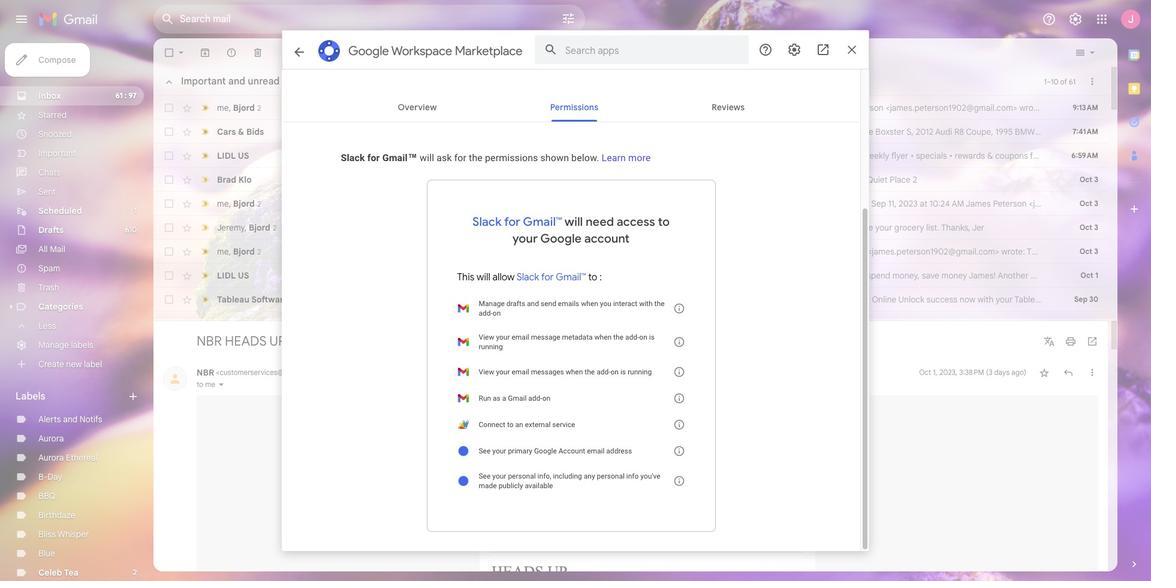 Task type: describe. For each thing, give the bounding box(es) containing it.
view up get
[[801, 270, 818, 281]]

a left the mylidl
[[379, 270, 384, 281]]

welcome!
[[1107, 294, 1144, 305]]

2 inside labels navigation
[[133, 569, 137, 578]]

we come from a dark abyss, we end in a dark abyss, and we call the luminous interval life. nikos kazantzakis on mon, sep 11, 2023 at 10:24 am james peterson <james.peterson1902@gmail.com
[[426, 199, 1152, 209]]

, up cars
[[229, 102, 231, 113]]

a right from
[[483, 199, 488, 209]]

newly listed — october 4th: 1998 stewart & stevenson m1079 lmtv, 2017 porsche 911 carrera 4s coupe, 2002 porsche boxster s, 2012 audi r8 coupe, 1995 bmw m3 coupe, 2002 toyota sequo
[[419, 127, 1152, 137]]

1 vertical spatial wrote:
[[781, 223, 805, 233]]

your left free at the bottom left of page
[[511, 294, 528, 305]]

1 row from the top
[[154, 96, 1152, 120]]

1 vertical spatial nbr image
[[492, 511, 613, 537]]

1 vertical spatial heads
[[492, 563, 544, 581]]

1 • from the left
[[911, 151, 914, 161]]

Not starred checkbox
[[1039, 367, 1051, 379]]

inbox for inbox button
[[657, 337, 675, 346]]

2 vertical spatial wrote:
[[1002, 246, 1025, 257]]

important link
[[38, 148, 76, 159]]

heads up
[[492, 563, 568, 581]]

2 horizontal spatial &
[[988, 151, 993, 161]]

celeb tea link
[[38, 568, 78, 579]]

to down nbr < customerservices@nbr.co.nz at bottom
[[197, 380, 203, 389]]

snoozed link
[[38, 129, 72, 140]]

2 month! from the left
[[682, 175, 708, 185]]

2 ‌ from the left
[[775, 294, 775, 305]]

b-day
[[38, 472, 62, 483]]

1 horizontal spatial come
[[1093, 103, 1114, 113]]

0 vertical spatial heads
[[225, 333, 267, 349]]

important for important link
[[38, 148, 76, 159]]

1 for 1 – 10 of 61
[[1044, 77, 1047, 86]]

4th:
[[513, 127, 528, 137]]

🍝 image
[[488, 152, 499, 162]]

starred
[[38, 110, 67, 121]]

pipeline
[[636, 318, 666, 329]]

inbox for 'inbox' link
[[38, 91, 61, 101]]

2 coupe, from the left
[[966, 127, 994, 137]]

movie
[[422, 175, 446, 185]]

being
[[535, 333, 569, 349]]

yo
[[1146, 294, 1152, 305]]

1 vertical spatial come
[[440, 199, 461, 209]]

0 horizontal spatial jeremy
[[217, 222, 245, 233]]

2 we from the left
[[643, 199, 653, 209]]

important mainly because it was sent directly to you., sent only to me switch for oct 3
[[199, 246, 211, 258]]

2 vertical spatial 1
[[1096, 271, 1099, 280]]

the inside row
[[913, 318, 925, 329]]

the left the dinner
[[572, 103, 584, 113]]

s,
[[907, 127, 914, 137]]

specials
[[916, 151, 947, 161]]

toyota
[[1102, 127, 1128, 137]]

4s
[[779, 127, 789, 137]]

weekly down sequo
[[1128, 151, 1152, 161]]

heads up main content
[[154, 38, 1152, 582]]

helpful
[[836, 318, 862, 329]]

0 vertical spatial browser
[[660, 151, 691, 161]]

drafts link
[[38, 225, 64, 236]]

oct 3 for we come from a dark abyss, we end in a dark abyss, and we call the luminous interval life. nikos kazantzakis on mon, sep 11, 2023 at 10:24 am james peterson <james.peterson1902@gmail.com
[[1080, 199, 1099, 208]]

nbr for nbr heads up: 'death by a thousand cuts': rural posties being driven out
[[197, 333, 222, 349]]

view right ahead.
[[609, 151, 626, 161]]

12 ‌ from the left
[[797, 294, 797, 305]]

2 horizontal spatial mon,
[[851, 199, 870, 209]]

the right even
[[601, 246, 613, 257]]

view down toyota
[[1109, 151, 1126, 161]]

2023 up grocery
[[899, 199, 918, 209]]

0 vertical spatial nbr image
[[480, 396, 816, 496]]

13 ‌ from the left
[[799, 294, 799, 305]]

2 horizontal spatial for
[[1056, 246, 1067, 257]]

2017
[[682, 127, 700, 137]]

drag
[[747, 175, 765, 185]]

1 vertical spatial <james.peterson1902@gmail.com>
[[868, 246, 1000, 257]]

to left the rack
[[1122, 270, 1130, 281]]

1995
[[996, 127, 1013, 137]]

2 horizontal spatial pm
[[809, 103, 821, 113]]

oct 1, 2023, 3:38 pm (3 days ago) cell
[[920, 367, 1027, 379]]

row containing jeremy
[[154, 216, 1108, 240]]

in up 'day' on the right
[[651, 151, 657, 161]]

anyone.
[[533, 246, 562, 257]]

me right 'drag'
[[767, 175, 779, 185]]

important mainly because you often read messages with this label., sent to my address switch
[[199, 222, 211, 234]]

miso
[[400, 103, 419, 113]]

on right laughs.
[[486, 223, 498, 233]]

and inside button
[[228, 76, 245, 88]]

b-
[[38, 472, 48, 483]]

row containing brad klo
[[154, 168, 1108, 192]]

out inside important and unread tab panel
[[1116, 103, 1129, 113]]

the right call
[[671, 199, 683, 209]]

1 dark from the left
[[490, 199, 507, 209]]

🍂 image
[[468, 152, 478, 162]]

1 vertical spatial pm
[[595, 223, 607, 233]]

all inside important and unread tab panel
[[428, 103, 437, 113]]

your up the opportunity
[[996, 294, 1013, 305]]

1 2002 from the left
[[821, 127, 841, 137]]

2012
[[916, 127, 934, 137]]

1 3 from the top
[[1095, 175, 1099, 184]]

halloween
[[337, 175, 380, 185]]

terry,
[[817, 223, 838, 233]]

compose button
[[5, 43, 90, 77]]

us for enclosed: a mylidl sneak peek
[[238, 270, 249, 281]]

me down nbr < customerservices@nbr.co.nz at bottom
[[205, 380, 215, 389]]

1 horizontal spatial jeremy
[[609, 223, 637, 233]]

, for idolatry is really not good for anyone. not even the idols. john bach on wed, sep 13, 2023 at 2:39 pm james peterson <james.peterson1902@gmail.com> wrote: thanks for all you do! you're a
[[229, 246, 231, 257]]

1 abyss, from the left
[[509, 199, 533, 209]]

celeb
[[38, 568, 62, 579]]

🎃 image
[[485, 176, 496, 186]]

–
[[1047, 77, 1051, 86]]

1 horizontal spatial mon,
[[708, 103, 727, 113]]

your down analyze
[[617, 318, 634, 329]]

spam
[[38, 263, 60, 274]]

- right 💰 icon in the top of the page
[[487, 270, 490, 281]]

watching
[[382, 175, 419, 185]]

1 place from the left
[[837, 175, 858, 185]]

1 horizontal spatial james,
[[701, 151, 728, 161]]

manage for manage your pipeline with in-app tours to help guide you through helpful features like the homepage and opportunity management. manage your pip
[[584, 318, 615, 329]]

, for man plans; god laughs. on mon, sep 11, 2023 at 1:22 pm jeremy miller <millerjeremy500@gmail.com> wrote: hi terry, send me your grocery list. thanks, jer
[[245, 222, 247, 233]]

at right begins
[[562, 103, 569, 113]]

2 trial from the left
[[1047, 294, 1062, 305]]

cars
[[217, 127, 236, 137]]

2 a from the left
[[860, 175, 865, 185]]

analyze
[[608, 294, 638, 305]]

1 for 1
[[134, 206, 137, 215]]

milo's milehigh miso - all great change in america begins at the dinner table. ronald reagan on mon, aug 28, 2023 at 1:00 pm james peterson <james.peterson1902@gmail.com> wrote: hey want to come out to din
[[337, 103, 1152, 113]]

0 horizontal spatial flyer
[[848, 270, 865, 281]]

with inside 'manage your pipeline with in-app tours to help guide you through helpful features like the homepage and opportunity management. manage your pip' link
[[668, 318, 684, 329]]

scheduled
[[38, 206, 82, 217]]

birthdaze
[[38, 510, 75, 521]]

(3
[[986, 368, 993, 377]]

snooze image
[[314, 47, 326, 59]]

- (plus a special october reward) view email in browser lidl - low-priced groceries view weekly flyer spend money, save money james! another month, another chance to rack u
[[484, 270, 1152, 281]]

2 quiet from the left
[[867, 175, 888, 185]]

important mainly because it was sent directly to you., sent to my address switch
[[199, 198, 211, 210]]

weekly left spend
[[820, 270, 846, 281]]

mylidl
[[386, 270, 413, 281]]

arrived
[[437, 151, 466, 161]]

61 inside important and unread tab panel
[[1069, 77, 1076, 86]]

1 vertical spatial good
[[498, 246, 518, 257]]

1 vertical spatial of
[[657, 175, 665, 185]]

god
[[439, 223, 455, 233]]

0 vertical spatial <james.peterson1902@gmail.com>
[[886, 103, 1018, 113]]

reagan
[[665, 103, 693, 113]]

1 we from the left
[[535, 199, 546, 209]]

lidl us for enclosed:
[[217, 270, 249, 281]]

2 2002 from the left
[[1081, 127, 1101, 137]]

your left the "pip"
[[1121, 318, 1138, 329]]

1 a from the left
[[807, 175, 812, 185]]

your left data
[[640, 294, 657, 305]]

miller
[[639, 223, 660, 233]]

8 row from the top
[[154, 264, 1152, 288]]

money
[[942, 270, 967, 281]]

all inside labels navigation
[[38, 244, 48, 255]]

💰 image
[[474, 272, 484, 282]]

- right trial!
[[475, 294, 479, 305]]

- down 🎃 icon
[[477, 175, 485, 185]]

1 vertical spatial browser
[[665, 270, 696, 281]]

me , bjord 2 for we
[[217, 198, 261, 209]]

you inside row
[[787, 318, 801, 329]]

0 horizontal spatial is
[[452, 246, 458, 257]]

on right "reagan"
[[695, 103, 706, 113]]

weekly down boxster
[[864, 151, 890, 161]]

1 horizontal spatial 11,
[[889, 199, 897, 209]]

rack
[[1132, 270, 1149, 281]]

online
[[872, 294, 897, 305]]

to inside row
[[735, 318, 743, 329]]

- left low- at the top right of the page
[[713, 270, 717, 281]]

2023 right 28,
[[760, 103, 779, 113]]

row containing cars & bids
[[154, 120, 1152, 144]]

your left the store
[[730, 151, 747, 161]]

us for your weekly offers have arrived
[[238, 151, 249, 161]]

r8
[[955, 127, 964, 137]]

1 horizontal spatial flyer
[[892, 151, 909, 161]]

tableau.
[[739, 294, 771, 305]]

spend
[[867, 270, 891, 281]]

alerts and notifs
[[38, 414, 102, 425]]

2 horizontal spatial with
[[978, 294, 994, 305]]

aurora for aurora link
[[38, 434, 64, 444]]

4 tableau from the left
[[1015, 294, 1045, 305]]

8 ‌ from the left
[[788, 294, 788, 305]]

your
[[337, 151, 355, 161]]

in down bach at right
[[656, 270, 662, 281]]

pip
[[1140, 318, 1152, 329]]

2 • from the left
[[950, 151, 953, 161]]

stewart
[[549, 127, 579, 137]]

sat, sep 30, 2023, 7:03 pm element
[[1075, 318, 1099, 330]]

2023 right 13,
[[742, 246, 761, 257]]

0 vertical spatial peterson
[[850, 103, 884, 113]]

peterson inside "we come from a dark abyss, we end in a dark abyss, and we call the luminous interval life. nikos kazantzakis on mon, sep 11, 2023 at 10:24 am james peterson <james.peterson1902@gmail.com" link
[[993, 199, 1027, 209]]

in left 30 on the right
[[1080, 294, 1087, 305]]

10:24
[[930, 199, 950, 209]]

lidl for enclosed: a mylidl sneak peek
[[217, 270, 236, 281]]

30
[[1090, 295, 1099, 304]]

3 coupe, from the left
[[1051, 127, 1078, 137]]

0 horizontal spatial 11,
[[537, 223, 546, 233]]

3 for we come from a dark abyss, we end in a dark abyss, and we call the luminous interval life. nikos kazantzakis on mon, sep 11, 2023 at 10:24 am james peterson <james.peterson1902@gmail.com
[[1095, 199, 1099, 208]]

0 horizontal spatial for
[[519, 246, 530, 257]]

4 ‌ from the left
[[779, 294, 779, 305]]

2023,
[[940, 368, 958, 377]]

weekly right your
[[358, 151, 386, 161]]

to me
[[197, 380, 215, 389]]

i'll
[[710, 175, 718, 185]]

important mainly because it was sent directly to you., sent only to me switch for 9:13 am
[[199, 102, 211, 114]]

chats link
[[38, 167, 61, 178]]

snoozed
[[38, 129, 72, 140]]

6 ‌ from the left
[[784, 294, 784, 305]]

me right important mainly because it was sent directly to you., sent to my address switch
[[217, 198, 229, 209]]

a right by
[[352, 333, 359, 349]]

life.
[[752, 199, 766, 209]]

your down enclosed: a mylidl sneak peek
[[399, 294, 418, 305]]

61 inside labels navigation
[[116, 91, 123, 100]]

0 vertical spatial james
[[823, 103, 848, 113]]

chance
[[1092, 270, 1120, 281]]

am
[[952, 199, 965, 209]]

0 vertical spatial good
[[537, 151, 556, 161]]

1 ‌ from the left
[[773, 294, 773, 305]]

3 row from the top
[[154, 144, 1152, 168]]

rural
[[456, 333, 485, 349]]

3 for man plans; god laughs. on mon, sep 11, 2023 at 1:22 pm jeremy miller <millerjeremy500@gmail.com> wrote: hi terry, send me your grocery list. thanks, jer
[[1095, 223, 1099, 232]]

on up terry,
[[838, 199, 849, 209]]

interval
[[722, 199, 750, 209]]

me , bjord 2 for idolatry
[[217, 246, 261, 257]]

0 horizontal spatial mon,
[[500, 223, 518, 233]]

important according to google magic., sent to my address switch
[[199, 174, 211, 186]]

want
[[1062, 103, 1081, 113]]

610
[[125, 226, 137, 235]]

brad
[[217, 175, 236, 185]]

2 now from the left
[[1089, 294, 1105, 305]]

the right 'day' on the right
[[667, 175, 680, 185]]

homepage
[[927, 318, 968, 329]]

up
[[548, 563, 568, 581]]

u
[[1151, 270, 1152, 281]]

7 row from the top
[[154, 240, 1140, 264]]

settings image
[[1069, 12, 1083, 26]]

1 horizontal spatial for
[[607, 175, 618, 185]]

0 vertical spatial email
[[628, 151, 649, 161]]

me up cars
[[217, 102, 229, 113]]

lidl us for your
[[217, 151, 249, 161]]

labels
[[16, 391, 45, 403]]

list.
[[927, 223, 940, 233]]

manage for manage labels
[[38, 340, 69, 351]]

10
[[1051, 77, 1059, 86]]

- right miso
[[422, 103, 425, 113]]

compose
[[38, 55, 76, 65]]

0 vertical spatial of
[[1061, 77, 1068, 86]]

bbq link
[[38, 491, 56, 502]]

mark as read image
[[288, 47, 300, 59]]

2023 down end
[[548, 223, 567, 233]]

not
[[483, 246, 496, 257]]

important and unread tab panel
[[154, 67, 1152, 336]]



Task type: vqa. For each thing, say whether or not it's contained in the screenshot.
Re:
no



Task type: locate. For each thing, give the bounding box(es) containing it.
1 tableau from the left
[[217, 294, 249, 305]]

mon, right kazantzakis at the top right
[[851, 199, 870, 209]]

0 horizontal spatial •
[[911, 151, 914, 161]]

0 vertical spatial flyer
[[892, 151, 909, 161]]

whisper
[[58, 530, 89, 540]]

sequo
[[1130, 127, 1152, 137]]

0 vertical spatial is
[[771, 151, 777, 161]]

mon, right laughs.
[[500, 223, 518, 233]]

0 horizontal spatial of
[[657, 175, 665, 185]]

month!
[[448, 175, 477, 185], [682, 175, 708, 185]]

1 horizontal spatial is
[[771, 151, 777, 161]]

view up analyze
[[614, 270, 631, 281]]

1 horizontal spatial abyss,
[[600, 199, 624, 209]]

2 row from the top
[[154, 120, 1152, 144]]

None search field
[[154, 5, 585, 34]]

27%
[[679, 294, 695, 305]]

classics
[[1077, 151, 1107, 161]]

- right 🍝 icon at the top left of the page
[[501, 151, 505, 161]]

in right end
[[565, 199, 572, 209]]

stevenson
[[588, 127, 628, 137]]

your right back
[[540, 175, 557, 185]]

starred link
[[38, 110, 67, 121]]

1 vertical spatial james,
[[481, 294, 508, 305]]

2 abyss, from the left
[[600, 199, 624, 209]]

1 aurora from the top
[[38, 434, 64, 444]]

manage
[[584, 318, 615, 329], [1088, 318, 1119, 329], [38, 340, 69, 351]]

row up 'miller'
[[154, 192, 1152, 216]]

1 horizontal spatial month!
[[682, 175, 708, 185]]

month! left "i'll"
[[682, 175, 708, 185]]

0 horizontal spatial a
[[807, 175, 812, 185]]

2 important mainly because it was sent directly to you., sent only to me switch from the top
[[199, 246, 211, 258]]

all left mail on the left top of the page
[[38, 244, 48, 255]]

0 horizontal spatial place
[[837, 175, 858, 185]]

0 vertical spatial important mainly because it was sent directly to you., sent only to me switch
[[199, 102, 211, 114]]

2 tableau from the left
[[419, 294, 452, 305]]

important mainly because it was sent directly to you., sent only to me switch
[[199, 102, 211, 114], [199, 246, 211, 258]]

at inside idolatry is really not good for anyone. not even the idols. john bach on wed, sep 13, 2023 at 2:39 pm james peterson <james.peterson1902@gmail.com> wrote: thanks for all you do! you're a link
[[763, 246, 771, 257]]

0 vertical spatial pm
[[809, 103, 821, 113]]

toggle split pane mode image
[[1075, 47, 1087, 59]]

browser left hi
[[660, 151, 691, 161]]

inbox inside labels navigation
[[38, 91, 61, 101]]

2 vertical spatial me , bjord 2
[[217, 246, 261, 257]]

1 vertical spatial october
[[549, 270, 581, 281]]

now
[[960, 294, 976, 305], [1089, 294, 1105, 305]]

2 3 from the top
[[1095, 199, 1099, 208]]

come
[[1093, 103, 1114, 113], [440, 199, 461, 209]]

days
[[995, 368, 1010, 377]]

0 vertical spatial send
[[497, 175, 517, 185]]

the
[[572, 103, 584, 113], [667, 175, 680, 185], [671, 199, 683, 209], [601, 246, 613, 257], [913, 318, 925, 329]]

4 3 from the top
[[1095, 247, 1099, 256]]

0 vertical spatial nbr
[[197, 333, 222, 349]]

2 vertical spatial pm
[[791, 246, 803, 257]]

0 vertical spatial lidl us
[[217, 151, 249, 161]]

bjord for man
[[249, 222, 270, 233]]

labels navigation
[[0, 38, 154, 582]]

0 horizontal spatial coupe,
[[791, 127, 818, 137]]

james right am
[[966, 199, 991, 209]]

1 vertical spatial important
[[38, 148, 76, 159]]

2 me , bjord 2 from the top
[[217, 198, 261, 209]]

1 left 10
[[1044, 77, 1047, 86]]

browser
[[660, 151, 691, 161], [665, 270, 696, 281]]

is left n
[[771, 151, 777, 161]]

manage down 30 on the right
[[1088, 318, 1119, 329]]

inbox link
[[38, 91, 61, 101]]

lidl left low- at the top right of the page
[[698, 270, 711, 281]]

day
[[48, 472, 62, 483]]

bliss whisper link
[[38, 530, 89, 540]]

• left 'specials'
[[911, 151, 914, 161]]

wrote:
[[1020, 103, 1043, 113], [781, 223, 805, 233], [1002, 246, 1025, 257]]

a right (plus
[[513, 270, 518, 281]]

row up 'day' on the right
[[154, 144, 1152, 168]]

0 horizontal spatial inbox
[[38, 91, 61, 101]]

2 inside jeremy , bjord 2
[[273, 223, 277, 232]]

1 porsche from the left
[[702, 127, 733, 137]]

0 horizontal spatial &
[[238, 127, 244, 137]]

less
[[38, 321, 56, 332]]

important according to google magic., sent only to me switch
[[199, 126, 211, 138], [199, 150, 211, 162], [199, 270, 211, 282], [199, 294, 211, 306], [199, 318, 211, 330]]

0 horizontal spatial with
[[668, 318, 684, 329]]

1 trial from the left
[[547, 294, 562, 305]]

and down each
[[626, 199, 640, 209]]

2 porsche from the left
[[843, 127, 874, 137]]

row down 'john'
[[154, 264, 1152, 288]]

row up m1079
[[154, 96, 1152, 120]]

<james.peterson1902@gmail.com> down list.
[[868, 246, 1000, 257]]

sep 30
[[1075, 295, 1099, 304]]

help
[[745, 318, 762, 329]]

3 me , bjord 2 from the top
[[217, 246, 261, 257]]

to left hell
[[781, 175, 789, 185]]

0 vertical spatial us
[[238, 151, 249, 161]]

2 lidl us from the top
[[217, 270, 249, 281]]

and right alerts
[[63, 414, 78, 425]]

with down james!
[[978, 294, 994, 305]]

1 us from the top
[[238, 151, 249, 161]]

0 vertical spatial wrote:
[[1020, 103, 1043, 113]]

the right like
[[913, 318, 925, 329]]

email
[[628, 151, 649, 161], [633, 270, 654, 281]]

mail
[[50, 244, 65, 255]]

2 place from the left
[[890, 175, 911, 185]]

2 important according to google magic., sent only to me switch from the top
[[199, 150, 211, 162]]

1 horizontal spatial inbox
[[657, 337, 675, 346]]

inbox inside inbox button
[[657, 337, 675, 346]]

aurora
[[38, 434, 64, 444], [38, 453, 64, 464]]

weather
[[1044, 151, 1075, 161]]

label
[[84, 359, 102, 370]]

1 horizontal spatial with
[[721, 294, 737, 305]]

important mainly because it was sent directly to you., sent only to me switch down important mainly because you often read messages with this label., sent to my address switch
[[199, 246, 211, 258]]

2 us from the top
[[238, 270, 249, 281]]

2 vertical spatial peterson
[[832, 246, 866, 257]]

categories
[[38, 302, 83, 312]]

0 horizontal spatial out
[[612, 333, 632, 349]]

1 horizontal spatial pm
[[791, 246, 803, 257]]

another
[[1060, 270, 1090, 281]]

0 vertical spatial come
[[1093, 103, 1114, 113]]

1 lidl us from the top
[[217, 151, 249, 161]]

with
[[721, 294, 737, 305], [978, 294, 994, 305], [668, 318, 684, 329]]

create
[[38, 359, 64, 370]]

& right rewards
[[988, 151, 993, 161]]

peterson inside idolatry is really not good for anyone. not even the idols. john bach on wed, sep 13, 2023 at 2:39 pm james peterson <james.peterson1902@gmail.com> wrote: thanks for all you do! you're a link
[[832, 246, 866, 257]]

3 oct 3 from the top
[[1080, 223, 1099, 232]]

bjord for we
[[233, 198, 255, 209]]

newly listed — october 4th: 1998 stewart & stevenson m1079 lmtv, 2017 porsche 911 carrera 4s coupe, 2002 porsche boxster s, 2012 audi r8 coupe, 1995 bmw m3 coupe, 2002 toyota sequo link
[[337, 126, 1152, 138]]

now down oct 1
[[1089, 294, 1105, 305]]

and inside labels navigation
[[63, 414, 78, 425]]

a right you're
[[1135, 246, 1140, 257]]

9 row from the top
[[154, 288, 1152, 312]]

,
[[229, 102, 231, 113], [229, 198, 231, 209], [245, 222, 247, 233], [229, 246, 231, 257]]

5 ‌ from the left
[[782, 294, 782, 305]]

, for we come from a dark abyss, we end in a dark abyss, and we call the luminous interval life. nikos kazantzakis on mon, sep 11, 2023 at 10:24 am james peterson <james.peterson1902@gmail.com
[[229, 198, 231, 209]]

1 vertical spatial email
[[633, 270, 654, 281]]

manage your pipeline with in-app tours to help guide you through helpful features like the homepage and opportunity management. manage your pip row
[[154, 312, 1152, 336]]

2 lidl from the top
[[217, 270, 236, 281]]

unlock
[[899, 294, 925, 305]]

3 tableau from the left
[[816, 294, 846, 305]]

tab list
[[1118, 38, 1152, 539]]

97
[[129, 91, 137, 100]]

place up grocery
[[890, 175, 911, 185]]

pm right 1:22
[[595, 223, 607, 233]]

important inside button
[[181, 76, 226, 88]]

at inside man plans; god laughs. on mon, sep 11, 2023 at 1:22 pm jeremy miller <millerjeremy500@gmail.com> wrote: hi terry, send me your grocery list. thanks, jer link
[[569, 223, 577, 233]]

and left unread
[[228, 76, 245, 88]]

0 vertical spatial october
[[479, 127, 511, 137]]

search mail image
[[157, 8, 179, 30]]

1 coupe, from the left
[[791, 127, 818, 137]]

month! down 🍂 icon on the top of page
[[448, 175, 477, 185]]

13,
[[730, 246, 740, 257]]

quiet down - wicked good deals ahead. view email in browser hi james, your store is n chesterfield va lidl weekly flyer • specials • rewards & coupons fall weather classics view weekly
[[814, 175, 835, 185]]

lidl down cars
[[217, 151, 236, 161]]

ago)
[[1012, 368, 1027, 377]]

inbox down manage your pipeline with in-app tours to help guide you through helpful features like the homepage and opportunity management. manage your pip row
[[657, 337, 675, 346]]

0 horizontal spatial october
[[479, 127, 511, 137]]

2 horizontal spatial coupe,
[[1051, 127, 1078, 137]]

4 row from the top
[[154, 168, 1108, 192]]

4 oct 3 from the top
[[1080, 247, 1099, 256]]

11 ‌ from the left
[[795, 294, 795, 305]]

1 horizontal spatial of
[[1061, 77, 1068, 86]]

1 horizontal spatial trial
[[1047, 294, 1062, 305]]

klo
[[239, 175, 252, 185]]

your left grocery
[[876, 223, 893, 233]]

1:00
[[790, 103, 807, 113]]

1 horizontal spatial a
[[860, 175, 865, 185]]

oct inside cell
[[920, 368, 932, 377]]

0 horizontal spatial send
[[497, 175, 517, 185]]

2 oct 3 from the top
[[1080, 199, 1099, 208]]

11, up grocery
[[889, 199, 897, 209]]

1 vertical spatial lidl us
[[217, 270, 249, 281]]

good
[[537, 151, 556, 161], [498, 246, 518, 257]]

create new label link
[[38, 359, 102, 370]]

row
[[154, 96, 1152, 120], [154, 120, 1152, 144], [154, 144, 1152, 168], [154, 168, 1108, 192], [154, 192, 1152, 216], [154, 216, 1108, 240], [154, 240, 1140, 264], [154, 264, 1152, 288], [154, 288, 1152, 312]]

5 row from the top
[[154, 192, 1152, 216]]

1 horizontal spatial good
[[537, 151, 556, 161]]

send back your suggestions for each day of the month! i'll start... drag me to hell a quiet place a quiet place 2
[[496, 175, 918, 185]]

advanced search options image
[[557, 7, 581, 31]]

0 horizontal spatial james,
[[481, 294, 508, 305]]

we
[[535, 199, 546, 209], [643, 199, 653, 209]]

nbr
[[197, 333, 222, 349], [197, 367, 214, 378]]

starts
[[564, 294, 586, 305]]

milo's
[[337, 103, 361, 113]]

1 vertical spatial out
[[612, 333, 632, 349]]

important according to google magic., sent only to me switch inside manage your pipeline with in-app tours to help guide you through helpful features like the homepage and opportunity management. manage your pip row
[[199, 318, 211, 330]]

nbr cell
[[197, 367, 320, 378]]

do!
[[1096, 246, 1108, 257]]

jeremy , bjord 2
[[217, 222, 277, 233]]

•
[[911, 151, 914, 161], [950, 151, 953, 161]]

1 vertical spatial peterson
[[993, 199, 1027, 209]]

2002 up classics
[[1081, 127, 1101, 137]]

row down ronald
[[154, 120, 1152, 144]]

0 vertical spatial aurora
[[38, 434, 64, 444]]

at inside "we come from a dark abyss, we end in a dark abyss, and we call the luminous interval life. nikos kazantzakis on mon, sep 11, 2023 at 10:24 am james peterson <james.peterson1902@gmail.com" link
[[920, 199, 928, 209]]

brad klo
[[217, 175, 252, 185]]

me down jeremy , bjord 2
[[217, 246, 229, 257]]

me right terry,
[[862, 223, 873, 233]]

all
[[1069, 246, 1078, 257]]

john
[[637, 246, 656, 257]]

7 ‌ from the left
[[786, 294, 786, 305]]

peek
[[442, 270, 462, 281]]

nbr for nbr < customerservices@nbr.co.nz
[[197, 367, 214, 378]]

table.
[[613, 103, 634, 113]]

9 ‌ from the left
[[790, 294, 790, 305]]

peterson up boxster
[[850, 103, 884, 113]]

0 vertical spatial 11,
[[889, 199, 897, 209]]

1 vertical spatial james
[[966, 199, 991, 209]]

in
[[492, 103, 499, 113], [651, 151, 657, 161], [565, 199, 572, 209], [656, 270, 662, 281], [1080, 294, 1087, 305]]

row down 'miller'
[[154, 240, 1140, 264]]

3 for idolatry is really not good for anyone. not even the idols. john bach on wed, sep 13, 2023 at 2:39 pm james peterson <james.peterson1902@gmail.com> wrote: thanks for all you do! you're a
[[1095, 247, 1099, 256]]

welcome to your tableau trial! - james, your free trial starts now! analyze your data 27% faster with tableau. ‌ ‌ ‌ ‌ ‌ ‌ ‌ ‌ ‌ ‌ ‌ ‌ ‌ get tableau | view online unlock success now with your tableau trial log in now welcome! yo
[[347, 294, 1152, 305]]

abyss, down back
[[509, 199, 533, 209]]

0 vertical spatial out
[[1116, 103, 1129, 113]]

1 horizontal spatial all
[[428, 103, 437, 113]]

1 important according to google magic., sent only to me switch from the top
[[199, 126, 211, 138]]

out left important according to google magic. switch
[[612, 333, 632, 349]]

1 horizontal spatial 2002
[[1081, 127, 1101, 137]]

0 horizontal spatial porsche
[[702, 127, 733, 137]]

important according to google magic., sent only to me switch for 6:59 am
[[199, 150, 211, 162]]

inbox up starred link in the left of the page
[[38, 91, 61, 101]]

—
[[470, 127, 477, 137]]

james, right hi
[[701, 151, 728, 161]]

0 vertical spatial me , bjord 2
[[217, 102, 261, 113]]

1 vertical spatial send
[[840, 223, 860, 233]]

3 3 from the top
[[1095, 223, 1099, 232]]

tableau
[[217, 294, 249, 305], [419, 294, 452, 305], [816, 294, 846, 305], [1015, 294, 1045, 305]]

1 inside labels navigation
[[134, 206, 137, 215]]

4 important according to google magic., sent only to me switch from the top
[[199, 294, 211, 306]]

laughs.
[[457, 223, 484, 233]]

for
[[607, 175, 618, 185], [519, 246, 530, 257], [1056, 246, 1067, 257]]

important according to google magic., sent only to me switch for oct 1
[[199, 270, 211, 282]]

manage inside labels navigation
[[38, 340, 69, 351]]

1 horizontal spatial lidl
[[848, 151, 861, 161]]

your inside man plans; god laughs. on mon, sep 11, 2023 at 1:22 pm jeremy miller <millerjeremy500@gmail.com> wrote: hi terry, send me your grocery list. thanks, jer link
[[876, 223, 893, 233]]

0 vertical spatial important
[[181, 76, 226, 88]]

0 vertical spatial lidl
[[217, 151, 236, 161]]

all mail link
[[38, 244, 65, 255]]

october right — at the left of the page
[[479, 127, 511, 137]]

1 horizontal spatial &
[[581, 127, 587, 137]]

each
[[620, 175, 639, 185]]

0 horizontal spatial now
[[960, 294, 976, 305]]

peterson down coupons
[[993, 199, 1027, 209]]

get
[[801, 294, 815, 305]]

we left call
[[643, 199, 653, 209]]

a right end
[[574, 199, 578, 209]]

aurora down alerts
[[38, 434, 64, 444]]

2 dark from the left
[[580, 199, 598, 209]]

1 now from the left
[[960, 294, 976, 305]]

0 horizontal spatial 2002
[[821, 127, 841, 137]]

dark
[[490, 199, 507, 209], [580, 199, 598, 209]]

me , bjord 2 down brad klo
[[217, 198, 261, 209]]

add to tasks image
[[341, 47, 353, 59]]

main menu image
[[14, 12, 29, 26]]

in right 'change'
[[492, 103, 499, 113]]

1 horizontal spatial dark
[[580, 199, 598, 209]]

:
[[125, 91, 127, 100]]

2 aurora from the top
[[38, 453, 64, 464]]

0 vertical spatial 61
[[1069, 77, 1076, 86]]

oct 3 for idolatry is really not good for anyone. not even the idols. john bach on wed, sep 13, 2023 at 2:39 pm james peterson <james.peterson1902@gmail.com> wrote: thanks for all you do! you're a
[[1080, 247, 1099, 256]]

1 horizontal spatial october
[[549, 270, 581, 281]]

tableau software
[[217, 294, 288, 305]]

1 horizontal spatial quiet
[[867, 175, 888, 185]]

us up the klo
[[238, 151, 249, 161]]

trial
[[547, 294, 562, 305], [1047, 294, 1062, 305]]

important inside labels navigation
[[38, 148, 76, 159]]

email down m1079
[[628, 151, 649, 161]]

report spam image
[[226, 47, 238, 59]]

of right 10
[[1061, 77, 1068, 86]]

like
[[898, 318, 910, 329]]

3 important according to google magic., sent only to me switch from the top
[[199, 270, 211, 282]]

1 vertical spatial inbox
[[657, 337, 675, 346]]

send right 🎃 image
[[497, 175, 517, 185]]

labels heading
[[16, 391, 127, 403]]

faster
[[697, 294, 719, 305]]

row containing tableau software
[[154, 288, 1152, 312]]

customerservices@nbr.co.nz
[[220, 368, 314, 377]]

pm right 1:00
[[809, 103, 821, 113]]

bmw
[[1015, 127, 1035, 137]]

tableau down month,
[[1015, 294, 1045, 305]]

important according to google magic., sent only to me switch for 7:41 am
[[199, 126, 211, 138]]

aurora for aurora ethereal
[[38, 453, 64, 464]]

0 vertical spatial 1
[[1044, 77, 1047, 86]]

1 lidl from the top
[[217, 151, 236, 161]]

1 month! from the left
[[448, 175, 477, 185]]

to left din
[[1131, 103, 1139, 113]]

at
[[562, 103, 569, 113], [781, 103, 788, 113], [920, 199, 928, 209], [569, 223, 577, 233], [763, 246, 771, 257]]

app
[[697, 318, 712, 329]]

1 vertical spatial aurora
[[38, 453, 64, 464]]

store
[[750, 151, 769, 161]]

0 vertical spatial you
[[1080, 246, 1094, 257]]

categories link
[[38, 302, 83, 312]]

lidl for your weekly offers have arrived
[[217, 151, 236, 161]]

2002 up - wicked good deals ahead. view email in browser hi james, your store is n chesterfield va lidl weekly flyer • specials • rewards & coupons fall weather classics view weekly
[[821, 127, 841, 137]]

2 horizontal spatial 1
[[1096, 271, 1099, 280]]

at left 1:00
[[781, 103, 788, 113]]

ahead.
[[581, 151, 607, 161]]

trial right free at the bottom left of page
[[547, 294, 562, 305]]

important according to google magic. switch
[[638, 336, 650, 348]]

0 vertical spatial james,
[[701, 151, 728, 161]]

1 horizontal spatial coupe,
[[966, 127, 994, 137]]

10 ‌ from the left
[[792, 294, 792, 305]]

1 oct 3 from the top
[[1080, 175, 1099, 184]]

👀 image
[[464, 272, 474, 282]]

and right homepage
[[970, 318, 985, 329]]

, down brad
[[229, 198, 231, 209]]

a
[[807, 175, 812, 185], [860, 175, 865, 185]]

2 horizontal spatial manage
[[1088, 318, 1119, 329]]

place down the va
[[837, 175, 858, 185]]

man plans; god laughs. on mon, sep 11, 2023 at 1:22 pm jeremy miller <millerjeremy500@gmail.com> wrote: hi terry, send me your grocery list. thanks, jer
[[396, 223, 985, 233]]

important for important and unread
[[181, 76, 226, 88]]

1 horizontal spatial out
[[1116, 103, 1129, 113]]

your
[[730, 151, 747, 161], [540, 175, 557, 185], [876, 223, 893, 233], [399, 294, 418, 305], [511, 294, 528, 305], [640, 294, 657, 305], [996, 294, 1013, 305], [617, 318, 634, 329], [1121, 318, 1138, 329]]

0 vertical spatial mon,
[[708, 103, 727, 113]]

1 vertical spatial nbr
[[197, 367, 214, 378]]

pm right 2:39
[[791, 246, 803, 257]]

all
[[428, 103, 437, 113], [38, 244, 48, 255]]

log
[[1064, 294, 1078, 305]]

0 horizontal spatial you
[[787, 318, 801, 329]]

wrote: left hi
[[781, 223, 805, 233]]

to left help
[[735, 318, 743, 329]]

bjord for idolatry
[[233, 246, 255, 257]]

1 horizontal spatial you
[[1080, 246, 1094, 257]]

1 quiet from the left
[[814, 175, 835, 185]]

61
[[1069, 77, 1076, 86], [116, 91, 123, 100]]

🎃 image
[[478, 152, 488, 162]]

and inside row
[[970, 318, 985, 329]]

2002
[[821, 127, 841, 137], [1081, 127, 1101, 137]]

6 row from the top
[[154, 216, 1108, 240]]

lidl right the va
[[848, 151, 861, 161]]

2 vertical spatial james
[[805, 246, 830, 257]]

1 me , bjord 2 from the top
[[217, 102, 261, 113]]

1 important mainly because it was sent directly to you., sent only to me switch from the top
[[199, 102, 211, 114]]

now right "success"
[[960, 294, 976, 305]]

coupe, right 4s
[[791, 127, 818, 137]]

important down "archive" icon
[[181, 76, 226, 88]]

0 horizontal spatial important
[[38, 148, 76, 159]]

coupe, right m3
[[1051, 127, 1078, 137]]

5 important according to google magic., sent only to me switch from the top
[[199, 318, 211, 330]]

tableau left software at the bottom of the page
[[217, 294, 249, 305]]

man
[[396, 223, 412, 233]]

1 vertical spatial lidl
[[698, 270, 711, 281]]

ethereal
[[66, 453, 98, 464]]

spam link
[[38, 263, 60, 274]]

1 nbr from the top
[[197, 333, 222, 349]]

oct 3 for man plans; god laughs. on mon, sep 11, 2023 at 1:22 pm jeremy miller <millerjeremy500@gmail.com> wrote: hi terry, send me your grocery list. thanks, jer
[[1080, 223, 1099, 232]]

really
[[460, 246, 481, 257]]

jeremy
[[217, 222, 245, 233], [609, 223, 637, 233]]

delete image
[[252, 47, 264, 59]]

0 horizontal spatial manage
[[38, 340, 69, 351]]

to right want
[[1083, 103, 1091, 113]]

with left in-
[[668, 318, 684, 329]]

manage up the driven
[[584, 318, 615, 329]]

0 horizontal spatial heads
[[225, 333, 267, 349]]

0 horizontal spatial lidl
[[698, 270, 711, 281]]

us up tableau software
[[238, 270, 249, 281]]

back
[[519, 175, 538, 185]]

1 horizontal spatial now
[[1089, 294, 1105, 305]]

archive image
[[199, 47, 211, 59]]

on left wed,
[[679, 246, 691, 257]]

we left end
[[535, 199, 546, 209]]

porsche left 911
[[702, 127, 733, 137]]

2 nbr from the top
[[197, 367, 214, 378]]

nbr image
[[480, 396, 816, 496], [492, 511, 613, 537]]

we come from a dark abyss, we end in a dark abyss, and we call the luminous interval life. nikos kazantzakis on mon, sep 11, 2023 at 10:24 am james peterson <james.peterson1902@gmail.com link
[[337, 198, 1152, 210]]

to right welcome
[[388, 294, 397, 305]]

0 horizontal spatial abyss,
[[509, 199, 533, 209]]

3 ‌ from the left
[[777, 294, 777, 305]]



